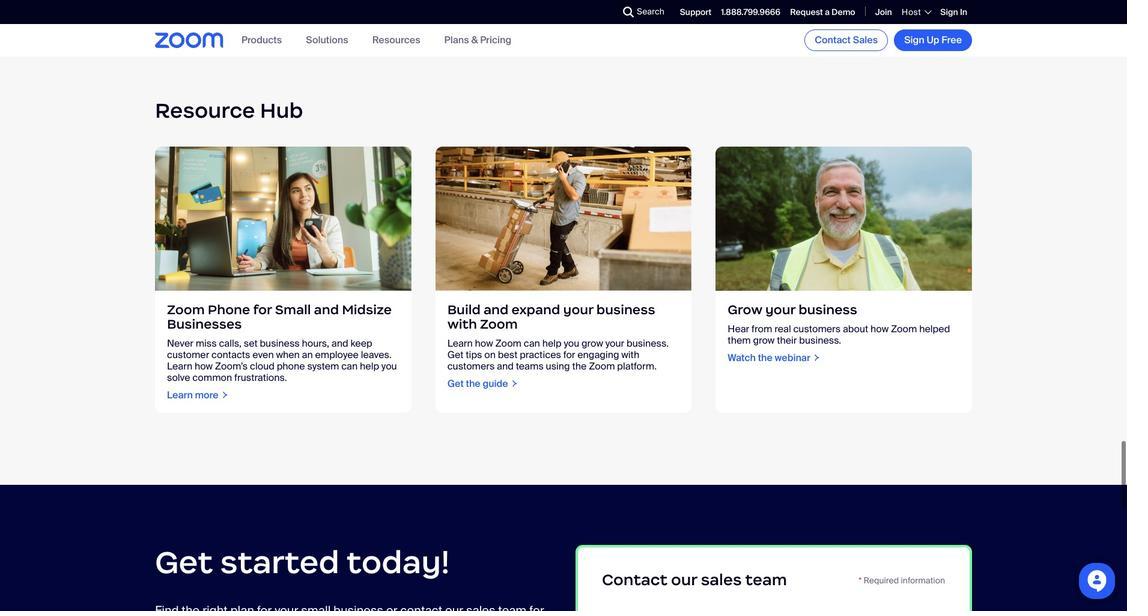 Task type: describe. For each thing, give the bounding box(es) containing it.
helped
[[920, 323, 950, 335]]

how for zoom
[[475, 337, 493, 350]]

solve
[[167, 371, 190, 384]]

zoom logo image
[[155, 33, 224, 48]]

*
[[859, 575, 862, 586]]

engaging
[[578, 348, 619, 361]]

grow your business hear from real customers about how zoom helped them grow their business. watch the webinar
[[728, 301, 950, 364]]

request
[[790, 6, 823, 17]]

get started today!
[[155, 543, 450, 582]]

real
[[775, 323, 791, 335]]

resource hub
[[155, 98, 303, 124]]

guide
[[483, 377, 508, 390]]

zoom up best
[[480, 316, 518, 332]]

* required information
[[859, 575, 945, 586]]

platform.
[[617, 360, 657, 372]]

help inside the build and expand your business with zoom learn how zoom can help you grow your business. get tips on best practices for engaging with customers and teams using the zoom platform. get the guide
[[542, 337, 562, 350]]

phone
[[277, 360, 305, 372]]

0 vertical spatial with
[[448, 316, 477, 332]]

zoom phone for small and midsize businesses image
[[155, 146, 411, 291]]

customers inside the build and expand your business with zoom learn how zoom can help you grow your business. get tips on best practices for engaging with customers and teams using the zoom platform. get the guide
[[448, 360, 495, 372]]

request a demo
[[790, 6, 856, 17]]

midsize
[[342, 301, 392, 318]]

1 vertical spatial learn
[[167, 360, 192, 372]]

sign for sign up free
[[905, 34, 925, 46]]

employee
[[315, 348, 359, 361]]

contacts
[[212, 348, 250, 361]]

expand
[[512, 301, 560, 318]]

zoom up teams
[[496, 337, 522, 350]]

for inside the build and expand your business with zoom learn how zoom can help you grow your business. get tips on best practices for engaging with customers and teams using the zoom platform. get the guide
[[564, 348, 575, 361]]

search
[[637, 6, 665, 17]]

hear
[[728, 323, 750, 335]]

pricing
[[480, 34, 512, 47]]

practices
[[520, 348, 561, 361]]

using
[[546, 360, 570, 372]]

their
[[777, 334, 797, 347]]

grow your business image
[[716, 146, 972, 291]]

sales
[[701, 570, 742, 589]]

required
[[864, 575, 899, 586]]

and right small
[[314, 301, 339, 318]]

information
[[901, 575, 945, 586]]

in
[[960, 6, 968, 17]]

them
[[728, 334, 751, 347]]

teams
[[516, 360, 544, 372]]

contact for contact our sales team
[[602, 570, 668, 589]]

2 vertical spatial get
[[155, 543, 213, 582]]

search image
[[623, 7, 634, 17]]

grow inside grow your business hear from real customers about how zoom helped them grow their business. watch the webinar
[[753, 334, 775, 347]]

join link
[[875, 6, 892, 17]]

demo
[[832, 6, 856, 17]]

request a demo link
[[790, 6, 856, 17]]

1.888.799.9666
[[721, 6, 781, 17]]

and left keep
[[332, 337, 348, 350]]

build and expand your business with zoom learn how zoom can help you grow your business. get tips on best practices for engaging with customers and teams using the zoom platform. get the guide
[[448, 301, 669, 390]]

and right on
[[497, 360, 514, 372]]

watch
[[728, 351, 756, 364]]

phone
[[208, 301, 250, 318]]

miss
[[196, 337, 217, 350]]

business inside the build and expand your business with zoom learn how zoom can help you grow your business. get tips on best practices for engaging with customers and teams using the zoom platform. get the guide
[[597, 301, 655, 318]]

resources button
[[372, 34, 420, 47]]

1 horizontal spatial the
[[572, 360, 587, 372]]

sign up free
[[905, 34, 962, 46]]

business. inside grow your business hear from real customers about how zoom helped them grow their business. watch the webinar
[[799, 334, 842, 347]]

resources
[[372, 34, 420, 47]]

solutions
[[306, 34, 348, 47]]

today!
[[347, 543, 450, 582]]

free
[[942, 34, 962, 46]]

tips
[[466, 348, 482, 361]]

can inside zoom phone for small and midsize businesses never miss calls, set business hours, and keep customer contacts even when an employee leaves. learn how zoom's cloud phone system can help you solve common frustrations. learn more
[[341, 360, 358, 372]]

customers inside grow your business hear from real customers about how zoom helped them grow their business. watch the webinar
[[794, 323, 841, 335]]

zoom left "platform."
[[589, 360, 615, 372]]

products button
[[242, 34, 282, 47]]

1 vertical spatial get
[[448, 377, 464, 390]]

support
[[680, 6, 712, 17]]

from
[[752, 323, 773, 335]]

business. inside the build and expand your business with zoom learn how zoom can help you grow your business. get tips on best practices for engaging with customers and teams using the zoom platform. get the guide
[[627, 337, 669, 350]]

webinar
[[775, 351, 811, 364]]

sign in link
[[941, 6, 968, 17]]

about
[[843, 323, 869, 335]]

host button
[[902, 7, 931, 17]]

hub
[[260, 98, 303, 124]]

set
[[244, 337, 258, 350]]

build and expand your business with zoom image
[[436, 146, 692, 291]]

business inside zoom phone for small and midsize businesses never miss calls, set business hours, and keep customer contacts even when an employee leaves. learn how zoom's cloud phone system can help you solve common frustrations. learn more
[[260, 337, 300, 350]]

1 horizontal spatial your
[[606, 337, 625, 350]]

calls,
[[219, 337, 242, 350]]

started
[[220, 543, 340, 582]]

keep
[[351, 337, 372, 350]]

grow inside the build and expand your business with zoom learn how zoom can help you grow your business. get tips on best practices for engaging with customers and teams using the zoom platform. get the guide
[[582, 337, 603, 350]]

the inside grow your business hear from real customers about how zoom helped them grow their business. watch the webinar
[[758, 351, 773, 364]]

search image
[[623, 7, 634, 17]]

when
[[276, 348, 300, 361]]



Task type: locate. For each thing, give the bounding box(es) containing it.
sign in
[[941, 6, 968, 17]]

help
[[542, 337, 562, 350], [360, 360, 379, 372]]

1 horizontal spatial with
[[622, 348, 640, 361]]

up
[[927, 34, 940, 46]]

1 horizontal spatial for
[[564, 348, 575, 361]]

2 horizontal spatial the
[[758, 351, 773, 364]]

the right watch
[[758, 351, 773, 364]]

1 horizontal spatial help
[[542, 337, 562, 350]]

zoom
[[167, 301, 205, 318], [480, 316, 518, 332], [891, 323, 917, 335], [496, 337, 522, 350], [589, 360, 615, 372]]

how inside zoom phone for small and midsize businesses never miss calls, set business hours, and keep customer contacts even when an employee leaves. learn how zoom's cloud phone system can help you solve common frustrations. learn more
[[195, 360, 213, 372]]

our
[[671, 570, 697, 589]]

2 horizontal spatial your
[[766, 301, 796, 318]]

how inside the build and expand your business with zoom learn how zoom can help you grow your business. get tips on best practices for engaging with customers and teams using the zoom platform. get the guide
[[475, 337, 493, 350]]

business
[[597, 301, 655, 318], [799, 301, 858, 318], [260, 337, 300, 350]]

how for customers
[[871, 323, 889, 335]]

None search field
[[579, 2, 626, 22]]

small
[[275, 301, 311, 318]]

zoom inside grow your business hear from real customers about how zoom helped them grow their business. watch the webinar
[[891, 323, 917, 335]]

you inside zoom phone for small and midsize businesses never miss calls, set business hours, and keep customer contacts even when an employee leaves. learn how zoom's cloud phone system can help you solve common frustrations. learn more
[[382, 360, 397, 372]]

grow
[[728, 301, 763, 318]]

zoom's
[[215, 360, 248, 372]]

0 horizontal spatial business.
[[627, 337, 669, 350]]

0 vertical spatial learn
[[448, 337, 473, 350]]

contact
[[815, 34, 851, 46], [602, 570, 668, 589]]

for right practices
[[564, 348, 575, 361]]

contact for contact sales
[[815, 34, 851, 46]]

the left guide
[[466, 377, 481, 390]]

with
[[448, 316, 477, 332], [622, 348, 640, 361]]

with right engaging
[[622, 348, 640, 361]]

with up tips at bottom
[[448, 316, 477, 332]]

learn left on
[[448, 337, 473, 350]]

contact our sales team
[[602, 570, 787, 589]]

&
[[471, 34, 478, 47]]

0 horizontal spatial sign
[[905, 34, 925, 46]]

business up engaging
[[597, 301, 655, 318]]

business. up webinar
[[799, 334, 842, 347]]

learn
[[448, 337, 473, 350], [167, 360, 192, 372], [167, 389, 193, 401]]

solutions button
[[306, 34, 348, 47]]

sign
[[941, 6, 958, 17], [905, 34, 925, 46]]

customer
[[167, 348, 209, 361]]

build
[[448, 301, 481, 318]]

0 horizontal spatial your
[[563, 301, 594, 318]]

plans & pricing link
[[445, 34, 512, 47]]

plans
[[445, 34, 469, 47]]

for left small
[[253, 301, 272, 318]]

for inside zoom phone for small and midsize businesses never miss calls, set business hours, and keep customer contacts even when an employee leaves. learn how zoom's cloud phone system can help you solve common frustrations. learn more
[[253, 301, 272, 318]]

hours,
[[302, 337, 329, 350]]

sign for sign in
[[941, 6, 958, 17]]

get
[[448, 348, 464, 361], [448, 377, 464, 390], [155, 543, 213, 582]]

grow
[[753, 334, 775, 347], [582, 337, 603, 350]]

1 vertical spatial sign
[[905, 34, 925, 46]]

support link
[[680, 6, 712, 17]]

and right build
[[484, 301, 509, 318]]

can up teams
[[524, 337, 540, 350]]

cloud
[[250, 360, 275, 372]]

plans & pricing
[[445, 34, 512, 47]]

0 horizontal spatial grow
[[582, 337, 603, 350]]

help down keep
[[360, 360, 379, 372]]

your up "platform."
[[606, 337, 625, 350]]

common
[[193, 371, 232, 384]]

learn down solve
[[167, 389, 193, 401]]

0 vertical spatial for
[[253, 301, 272, 318]]

zoom phone for small and midsize businesses never miss calls, set business hours, and keep customer contacts even when an employee leaves. learn how zoom's cloud phone system can help you solve common frustrations. learn more
[[167, 301, 397, 401]]

business.
[[799, 334, 842, 347], [627, 337, 669, 350]]

sales
[[853, 34, 878, 46]]

2 horizontal spatial business
[[799, 301, 858, 318]]

0 horizontal spatial customers
[[448, 360, 495, 372]]

zoom left helped
[[891, 323, 917, 335]]

your
[[563, 301, 594, 318], [766, 301, 796, 318], [606, 337, 625, 350]]

0 vertical spatial help
[[542, 337, 562, 350]]

0 horizontal spatial with
[[448, 316, 477, 332]]

can down keep
[[341, 360, 358, 372]]

0 horizontal spatial business
[[260, 337, 300, 350]]

on
[[485, 348, 496, 361]]

customers up guide
[[448, 360, 495, 372]]

0 horizontal spatial for
[[253, 301, 272, 318]]

help inside zoom phone for small and midsize businesses never miss calls, set business hours, and keep customer contacts even when an employee leaves. learn how zoom's cloud phone system can help you solve common frustrations. learn more
[[360, 360, 379, 372]]

host
[[902, 7, 922, 17]]

contact left the "our"
[[602, 570, 668, 589]]

2 vertical spatial how
[[195, 360, 213, 372]]

contact our sales team element
[[576, 545, 972, 611]]

contact sales
[[815, 34, 878, 46]]

0 horizontal spatial how
[[195, 360, 213, 372]]

grow right practices
[[582, 337, 603, 350]]

1 vertical spatial with
[[622, 348, 640, 361]]

and
[[314, 301, 339, 318], [484, 301, 509, 318], [332, 337, 348, 350], [497, 360, 514, 372]]

you up using
[[564, 337, 579, 350]]

your right the expand on the left of the page
[[563, 301, 594, 318]]

0 vertical spatial you
[[564, 337, 579, 350]]

system
[[307, 360, 339, 372]]

the right using
[[572, 360, 587, 372]]

customers right real
[[794, 323, 841, 335]]

1 vertical spatial customers
[[448, 360, 495, 372]]

you inside the build and expand your business with zoom learn how zoom can help you grow your business. get tips on best practices for engaging with customers and teams using the zoom platform. get the guide
[[564, 337, 579, 350]]

0 vertical spatial contact
[[815, 34, 851, 46]]

businesses
[[167, 316, 242, 332]]

your inside grow your business hear from real customers about how zoom helped them grow their business. watch the webinar
[[766, 301, 796, 318]]

a
[[825, 6, 830, 17]]

resource
[[155, 98, 255, 124]]

0 horizontal spatial help
[[360, 360, 379, 372]]

help up using
[[542, 337, 562, 350]]

how down miss at bottom left
[[195, 360, 213, 372]]

products
[[242, 34, 282, 47]]

1 horizontal spatial business.
[[799, 334, 842, 347]]

business up about
[[799, 301, 858, 318]]

2 horizontal spatial how
[[871, 323, 889, 335]]

zoom up never
[[167, 301, 205, 318]]

1 horizontal spatial contact
[[815, 34, 851, 46]]

sign left in
[[941, 6, 958, 17]]

leaves.
[[361, 348, 392, 361]]

0 horizontal spatial contact
[[602, 570, 668, 589]]

your up real
[[766, 301, 796, 318]]

1 vertical spatial how
[[475, 337, 493, 350]]

never
[[167, 337, 193, 350]]

0 horizontal spatial the
[[466, 377, 481, 390]]

business. up "platform."
[[627, 337, 669, 350]]

business inside grow your business hear from real customers about how zoom helped them grow their business. watch the webinar
[[799, 301, 858, 318]]

learn inside the build and expand your business with zoom learn how zoom can help you grow your business. get tips on best practices for engaging with customers and teams using the zoom platform. get the guide
[[448, 337, 473, 350]]

even
[[253, 348, 274, 361]]

1 horizontal spatial customers
[[794, 323, 841, 335]]

contact sales link
[[805, 29, 888, 51]]

an
[[302, 348, 313, 361]]

more
[[195, 389, 218, 401]]

0 vertical spatial can
[[524, 337, 540, 350]]

join
[[875, 6, 892, 17]]

1 vertical spatial can
[[341, 360, 358, 372]]

business up phone
[[260, 337, 300, 350]]

for
[[253, 301, 272, 318], [564, 348, 575, 361]]

how
[[871, 323, 889, 335], [475, 337, 493, 350], [195, 360, 213, 372]]

contact down a
[[815, 34, 851, 46]]

you right the employee
[[382, 360, 397, 372]]

sign left up
[[905, 34, 925, 46]]

frustrations.
[[234, 371, 287, 384]]

how right about
[[871, 323, 889, 335]]

1 horizontal spatial grow
[[753, 334, 775, 347]]

0 horizontal spatial you
[[382, 360, 397, 372]]

how inside grow your business hear from real customers about how zoom helped them grow their business. watch the webinar
[[871, 323, 889, 335]]

the
[[758, 351, 773, 364], [572, 360, 587, 372], [466, 377, 481, 390]]

1 horizontal spatial business
[[597, 301, 655, 318]]

1 vertical spatial you
[[382, 360, 397, 372]]

0 horizontal spatial can
[[341, 360, 358, 372]]

2 vertical spatial learn
[[167, 389, 193, 401]]

1 vertical spatial contact
[[602, 570, 668, 589]]

how left best
[[475, 337, 493, 350]]

0 vertical spatial how
[[871, 323, 889, 335]]

1 horizontal spatial sign
[[941, 6, 958, 17]]

1.888.799.9666 link
[[721, 6, 781, 17]]

grow left their
[[753, 334, 775, 347]]

0 vertical spatial sign
[[941, 6, 958, 17]]

1 horizontal spatial can
[[524, 337, 540, 350]]

you
[[564, 337, 579, 350], [382, 360, 397, 372]]

sign up free link
[[894, 29, 972, 51]]

team
[[746, 570, 787, 589]]

0 vertical spatial get
[[448, 348, 464, 361]]

1 vertical spatial help
[[360, 360, 379, 372]]

zoom inside zoom phone for small and midsize businesses never miss calls, set business hours, and keep customer contacts even when an employee leaves. learn how zoom's cloud phone system can help you solve common frustrations. learn more
[[167, 301, 205, 318]]

1 horizontal spatial you
[[564, 337, 579, 350]]

can inside the build and expand your business with zoom learn how zoom can help you grow your business. get tips on best practices for engaging with customers and teams using the zoom platform. get the guide
[[524, 337, 540, 350]]

best
[[498, 348, 518, 361]]

learn down never
[[167, 360, 192, 372]]

customers
[[794, 323, 841, 335], [448, 360, 495, 372]]

1 horizontal spatial how
[[475, 337, 493, 350]]

0 vertical spatial customers
[[794, 323, 841, 335]]

1 vertical spatial for
[[564, 348, 575, 361]]



Task type: vqa. For each thing, say whether or not it's contained in the screenshot.
the 'Browse our curated list from around the Web. Download your favorite virtual backgrounds and add them to your meetings!'
no



